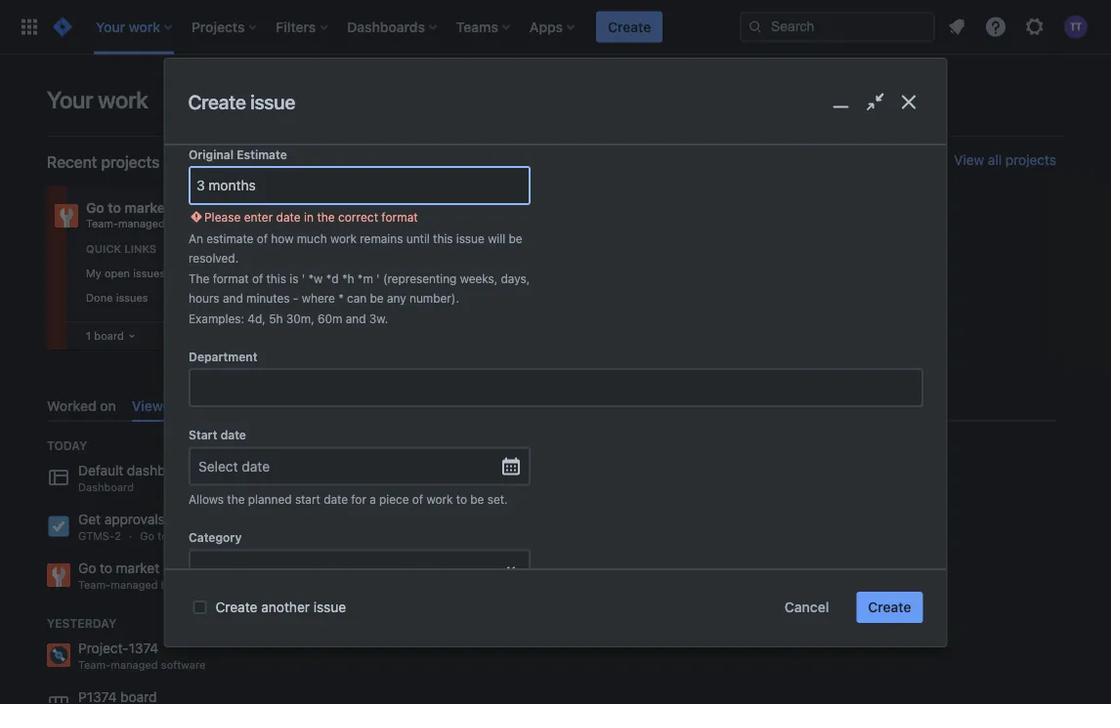Task type: describe. For each thing, give the bounding box(es) containing it.
all
[[988, 152, 1002, 168]]

format inside 'an estimate of how much work remains until this issue will be resolved. the format of this is ' *w *d *h *m ' (representing weeks, days, hours and minutes - where * can be any number). examples: 4d, 5h 30m, 60m and 3w.'
[[212, 272, 248, 286]]

-
[[293, 292, 298, 306]]

view
[[954, 152, 985, 168]]

starred
[[335, 398, 383, 414]]

*d
[[326, 272, 338, 286]]

0 vertical spatial and
[[222, 292, 243, 306]]

open image
[[499, 558, 523, 582]]

3w.
[[369, 312, 388, 326]]

open for team-
[[351, 267, 376, 280]]

done issues link for managed
[[328, 287, 516, 309]]

enter
[[244, 211, 272, 224]]

me
[[275, 398, 295, 414]]

your
[[47, 86, 93, 113]]

create banner
[[0, 0, 1112, 55]]

create issue
[[188, 90, 295, 113]]

days,
[[501, 272, 529, 286]]

is
[[289, 272, 298, 286]]

an estimate of how much work remains until this issue will be resolved. the format of this is ' *w *d *h *m ' (representing weeks, days, hours and minutes - where * can be any number). examples: 4d, 5h 30m, 60m and 3w.
[[188, 232, 533, 326]]

please
[[204, 211, 240, 224]]

done issues link for sample
[[82, 287, 270, 309]]

planned
[[248, 494, 291, 508]]

work inside 'an estimate of how much work remains until this issue will be resolved. the format of this is ' *w *d *h *m ' (representing weeks, days, hours and minutes - where * can be any number). examples: 4d, 5h 30m, 60m and 3w.'
[[330, 232, 356, 246]]

sample inside get approvals on positioning gtms-2 · go to market sample
[[209, 531, 246, 543]]

1 horizontal spatial 1374
[[385, 200, 417, 216]]

issues up 3w.
[[362, 291, 395, 304]]

estimate
[[236, 148, 287, 162]]

2 horizontal spatial work
[[426, 494, 453, 508]]

*h
[[342, 272, 354, 286]]

for
[[351, 494, 366, 508]]

on inside get approvals on positioning gtms-2 · go to market sample
[[169, 512, 184, 528]]

search image
[[748, 19, 764, 35]]

go inside get approvals on positioning gtms-2 · go to market sample
[[140, 531, 155, 543]]

2
[[115, 531, 121, 543]]

date right start
[[220, 429, 246, 443]]

cancel
[[785, 600, 829, 616]]

select date
[[198, 459, 269, 475]]

1 horizontal spatial project-1374 team-managed software
[[332, 200, 458, 230]]

0 vertical spatial market
[[125, 200, 170, 216]]

dashboard
[[127, 463, 194, 479]]

1 ' from the left
[[301, 272, 305, 286]]

my open issues link for sample
[[82, 263, 270, 285]]

1 vertical spatial project-
[[78, 641, 129, 657]]

set.
[[487, 494, 507, 508]]

Category text field
[[198, 560, 202, 580]]

much
[[296, 232, 327, 246]]

estimate
[[206, 232, 253, 246]]

please enter date in the correct format
[[204, 211, 418, 224]]

to inside get approvals on positioning gtms-2 · go to market sample
[[158, 531, 168, 543]]

done for market
[[86, 291, 113, 304]]

remains
[[360, 232, 403, 246]]

0 horizontal spatial work
[[98, 86, 148, 113]]

create button inside create issue dialog
[[857, 592, 923, 624]]

get approvals on positioning gtms-2 · go to market sample
[[78, 512, 257, 543]]

quick links for team-
[[332, 243, 403, 256]]

worked on
[[47, 398, 116, 414]]

allows
[[188, 494, 223, 508]]

issue inside 'an estimate of how much work remains until this issue will be resolved. the format of this is ' *w *d *h *m ' (representing weeks, days, hours and minutes - where * can be any number). examples: 4d, 5h 30m, 60m and 3w.'
[[456, 232, 484, 246]]

create another issue
[[216, 600, 346, 616]]

2 vertical spatial sample
[[163, 561, 208, 577]]

start
[[188, 429, 217, 443]]

4d,
[[247, 312, 265, 326]]

gtms-
[[78, 531, 115, 543]]

number).
[[409, 292, 459, 306]]

piece
[[379, 494, 409, 508]]

resolved.
[[188, 252, 238, 266]]

category
[[188, 532, 241, 546]]

*
[[338, 292, 343, 306]]

managed left error image
[[118, 218, 165, 230]]

*w
[[308, 272, 322, 286]]

0 horizontal spatial on
[[100, 398, 116, 414]]

my open issues for market
[[86, 267, 165, 280]]

*m
[[357, 272, 373, 286]]

issues left the
[[133, 267, 165, 280]]

1 horizontal spatial the
[[317, 211, 335, 224]]

hours
[[188, 292, 219, 306]]

minutes
[[246, 292, 289, 306]]

view all projects
[[954, 152, 1057, 168]]

issues up any
[[380, 267, 412, 280]]

·
[[129, 531, 132, 543]]

1 horizontal spatial format
[[381, 211, 418, 224]]

another
[[261, 600, 310, 616]]

minimize image
[[827, 88, 855, 116]]

yesterday
[[47, 617, 117, 631]]

quick links for market
[[86, 243, 157, 256]]

Department text field
[[190, 371, 921, 406]]

4
[[306, 400, 314, 414]]

an
[[188, 232, 203, 246]]

create button inside primary element
[[596, 11, 663, 43]]

managed up remains
[[365, 218, 411, 230]]

team- up remains
[[332, 218, 365, 230]]

1 vertical spatial 1374
[[129, 641, 159, 657]]

0 vertical spatial issue
[[250, 90, 295, 113]]

1 horizontal spatial this
[[433, 232, 453, 246]]

correct
[[338, 211, 378, 224]]

in
[[304, 211, 313, 224]]

allows the planned start date for a piece of work to be set.
[[188, 494, 507, 508]]

recent
[[47, 153, 97, 172]]

0 horizontal spatial software
[[161, 660, 206, 672]]

the
[[188, 272, 209, 286]]

0 horizontal spatial projects
[[101, 153, 160, 172]]

2 vertical spatial market
[[116, 561, 159, 577]]

weeks,
[[460, 272, 497, 286]]

5h
[[268, 312, 283, 326]]

your work
[[47, 86, 148, 113]]

department
[[188, 351, 257, 364]]

1 vertical spatial and
[[345, 312, 366, 326]]

start date
[[188, 429, 246, 443]]

positioning
[[188, 512, 257, 528]]

will
[[487, 232, 505, 246]]

until
[[406, 232, 429, 246]]

start
[[295, 494, 320, 508]]

original estimate
[[188, 148, 287, 162]]

viewed
[[132, 398, 179, 414]]



Task type: vqa. For each thing, say whether or not it's contained in the screenshot.
topmost software
yes



Task type: locate. For each thing, give the bounding box(es) containing it.
can
[[347, 292, 366, 306]]

Search field
[[740, 11, 936, 43]]

2 quick from the left
[[332, 243, 368, 256]]

projects right recent
[[101, 153, 160, 172]]

0 horizontal spatial issue
[[250, 90, 295, 113]]

business down category
[[161, 579, 206, 592]]

1 vertical spatial business
[[161, 579, 206, 592]]

my for team-
[[332, 267, 348, 280]]

1 horizontal spatial '
[[376, 272, 379, 286]]

done issues left hours
[[86, 291, 148, 304]]

go down gtms-
[[78, 561, 96, 577]]

1 vertical spatial work
[[330, 232, 356, 246]]

1 horizontal spatial be
[[470, 494, 484, 508]]

get
[[78, 512, 101, 528]]

1 links from the left
[[124, 243, 157, 256]]

2 horizontal spatial be
[[508, 232, 522, 246]]

software
[[414, 218, 458, 230], [161, 660, 206, 672]]

quick links up *m
[[332, 243, 403, 256]]

team-
[[86, 218, 118, 230], [332, 218, 365, 230], [78, 579, 111, 592], [78, 660, 111, 672]]

quick for team-
[[332, 243, 368, 256]]

1 vertical spatial go to market sample team-managed business
[[78, 561, 208, 592]]

worked
[[47, 398, 96, 414]]

1 quick links from the left
[[86, 243, 157, 256]]

examples:
[[188, 312, 244, 326]]

sample down positioning
[[209, 531, 246, 543]]

default
[[78, 463, 123, 479]]

done issues link down the
[[82, 287, 270, 309]]

software down category text field
[[161, 660, 206, 672]]

date left in
[[276, 211, 300, 224]]

1 quick from the left
[[86, 243, 121, 256]]

0 vertical spatial project-1374 team-managed software
[[332, 200, 458, 230]]

1 vertical spatial sample
[[209, 531, 246, 543]]

done issues down *m
[[332, 291, 395, 304]]

original
[[188, 148, 233, 162]]

1 done issues link from the left
[[82, 287, 270, 309]]

team- down yesterday
[[78, 660, 111, 672]]

quick down 'recent projects'
[[86, 243, 121, 256]]

my open issues link up hours
[[82, 263, 270, 285]]

assigned to me
[[195, 398, 295, 414]]

and
[[222, 292, 243, 306], [345, 312, 366, 326]]

market inside get approvals on positioning gtms-2 · go to market sample
[[171, 531, 206, 543]]

project- down yesterday
[[78, 641, 129, 657]]

market down ·
[[116, 561, 159, 577]]

0 horizontal spatial 1374
[[129, 641, 159, 657]]

open left the
[[104, 267, 130, 280]]

business up 'an'
[[168, 218, 213, 230]]

2 open from the left
[[351, 267, 376, 280]]

1 horizontal spatial project-
[[332, 200, 385, 216]]

assigned
[[195, 398, 254, 414]]

1 horizontal spatial issue
[[314, 600, 346, 616]]

0 horizontal spatial be
[[370, 292, 383, 306]]

default dashboard dashboard
[[78, 463, 194, 494]]

1 horizontal spatial my
[[332, 267, 348, 280]]

jira software image
[[51, 15, 74, 39]]

recent projects
[[47, 153, 160, 172]]

0 horizontal spatial done
[[86, 291, 113, 304]]

create inside primary element
[[608, 19, 651, 35]]

0 horizontal spatial format
[[212, 272, 248, 286]]

be
[[508, 232, 522, 246], [370, 292, 383, 306], [470, 494, 484, 508]]

market up category text field
[[171, 531, 206, 543]]

0 horizontal spatial '
[[301, 272, 305, 286]]

my open issues for team-
[[332, 267, 412, 280]]

go down 'recent projects'
[[86, 200, 104, 216]]

to inside scrollable content region
[[456, 494, 467, 508]]

0 horizontal spatial done issues link
[[82, 287, 270, 309]]

0 horizontal spatial my
[[86, 267, 101, 280]]

of right piece
[[412, 494, 423, 508]]

to left me
[[258, 398, 271, 414]]

where
[[301, 292, 335, 306]]

done for team-
[[332, 291, 359, 304]]

' right *m
[[376, 272, 379, 286]]

project-1374 team-managed software
[[332, 200, 458, 230], [78, 641, 206, 672]]

0 vertical spatial business
[[168, 218, 213, 230]]

0 horizontal spatial open
[[104, 267, 130, 280]]

1 vertical spatial be
[[370, 292, 383, 306]]

'
[[301, 272, 305, 286], [376, 272, 379, 286]]

links left until at the left
[[371, 243, 403, 256]]

2 quick links from the left
[[332, 243, 403, 256]]

the right in
[[317, 211, 335, 224]]

dashboard
[[78, 482, 134, 494]]

issue left will
[[456, 232, 484, 246]]

project-1374 team-managed software up remains
[[332, 200, 458, 230]]

1 horizontal spatial open
[[351, 267, 376, 280]]

format
[[381, 211, 418, 224], [212, 272, 248, 286]]

issue right 'another'
[[314, 600, 346, 616]]

0 vertical spatial format
[[381, 211, 418, 224]]

1 vertical spatial go
[[140, 531, 155, 543]]

my open issues link
[[82, 263, 270, 285], [328, 263, 516, 285]]

2 links from the left
[[371, 243, 403, 256]]

jira software image
[[51, 15, 74, 39]]

0 vertical spatial software
[[414, 218, 458, 230]]

go
[[86, 200, 104, 216], [140, 531, 155, 543], [78, 561, 96, 577]]

2 ' from the left
[[376, 272, 379, 286]]

2 done from the left
[[332, 291, 359, 304]]

be left 'set.'
[[470, 494, 484, 508]]

1 horizontal spatial on
[[169, 512, 184, 528]]

1 horizontal spatial projects
[[1006, 152, 1057, 168]]

0 horizontal spatial create button
[[596, 11, 663, 43]]

of up minutes
[[252, 272, 263, 286]]

format up remains
[[381, 211, 418, 224]]

done issues for market
[[86, 291, 148, 304]]

this left is
[[266, 272, 286, 286]]

sample up 'an'
[[174, 200, 221, 216]]

2 vertical spatial of
[[412, 494, 423, 508]]

go to market sample team-managed business up 'an'
[[86, 200, 221, 230]]

a
[[369, 494, 376, 508]]

to left 'set.'
[[456, 494, 467, 508]]

quick up *h
[[332, 243, 368, 256]]

exit full screen image
[[861, 88, 889, 116]]

team- up yesterday
[[78, 579, 111, 592]]

0 horizontal spatial quick links
[[86, 243, 157, 256]]

0 vertical spatial go
[[86, 200, 104, 216]]

tab list containing worked on
[[39, 390, 1065, 423]]

0 horizontal spatial quick
[[86, 243, 121, 256]]

2 my from the left
[[332, 267, 348, 280]]

1 vertical spatial software
[[161, 660, 206, 672]]

1 horizontal spatial done
[[332, 291, 359, 304]]

this right until at the left
[[433, 232, 453, 246]]

work down correct
[[330, 232, 356, 246]]

software up until at the left
[[414, 218, 458, 230]]

0 horizontal spatial this
[[266, 272, 286, 286]]

date left for
[[323, 494, 348, 508]]

issue up the estimate
[[250, 90, 295, 113]]

0 vertical spatial go to market sample team-managed business
[[86, 200, 221, 230]]

open
[[104, 267, 130, 280], [351, 267, 376, 280]]

and up examples:
[[222, 292, 243, 306]]

links left 'an'
[[124, 243, 157, 256]]

on right worked
[[100, 398, 116, 414]]

(representing
[[383, 272, 456, 286]]

tab list
[[39, 390, 1065, 423]]

0 vertical spatial the
[[317, 211, 335, 224]]

managed
[[118, 218, 165, 230], [365, 218, 411, 230], [111, 579, 158, 592], [111, 660, 158, 672]]

1 horizontal spatial links
[[371, 243, 403, 256]]

on right "approvals"
[[169, 512, 184, 528]]

links for market
[[124, 243, 157, 256]]

Original Estimate text field
[[190, 169, 528, 204]]

sample
[[174, 200, 221, 216], [209, 531, 246, 543], [163, 561, 208, 577]]

1 horizontal spatial my open issues link
[[328, 263, 516, 285]]

projects right 'all'
[[1006, 152, 1057, 168]]

issue
[[250, 90, 295, 113], [456, 232, 484, 246], [314, 600, 346, 616]]

1 vertical spatial market
[[171, 531, 206, 543]]

0 vertical spatial on
[[100, 398, 116, 414]]

0 vertical spatial create button
[[596, 11, 663, 43]]

1 vertical spatial the
[[227, 494, 244, 508]]

1374
[[385, 200, 417, 216], [129, 641, 159, 657]]

0 horizontal spatial project-
[[78, 641, 129, 657]]

project- up remains
[[332, 200, 385, 216]]

done issues link
[[82, 287, 270, 309], [328, 287, 516, 309]]

of left how
[[256, 232, 267, 246]]

work right piece
[[426, 494, 453, 508]]

2 vertical spatial be
[[470, 494, 484, 508]]

0 vertical spatial sample
[[174, 200, 221, 216]]

1 horizontal spatial create button
[[857, 592, 923, 624]]

done issues link down (representing
[[328, 287, 516, 309]]

issues
[[133, 267, 165, 280], [380, 267, 412, 280], [116, 291, 148, 304], [362, 291, 395, 304]]

1 my open issues from the left
[[86, 267, 165, 280]]

this
[[433, 232, 453, 246], [266, 272, 286, 286]]

the
[[317, 211, 335, 224], [227, 494, 244, 508]]

create button
[[596, 11, 663, 43], [857, 592, 923, 624]]

format down the resolved.
[[212, 272, 248, 286]]

1 vertical spatial this
[[266, 272, 286, 286]]

1 vertical spatial issue
[[456, 232, 484, 246]]

issues left hours
[[116, 291, 148, 304]]

discard & close image
[[895, 88, 923, 116]]

managed down yesterday
[[111, 660, 158, 672]]

0 horizontal spatial and
[[222, 292, 243, 306]]

managed down ·
[[111, 579, 158, 592]]

1 vertical spatial on
[[169, 512, 184, 528]]

how
[[271, 232, 293, 246]]

1 horizontal spatial done issues
[[332, 291, 395, 304]]

to right ·
[[158, 531, 168, 543]]

go to market sample team-managed business
[[86, 200, 221, 230], [78, 561, 208, 592]]

approvals
[[104, 512, 165, 528]]

select
[[198, 459, 238, 475]]

create issue dialog
[[165, 59, 947, 647]]

0 horizontal spatial my open issues
[[86, 267, 165, 280]]

team- down 'recent projects'
[[86, 218, 118, 230]]

my open issues link up number).
[[328, 263, 516, 285]]

create
[[608, 19, 651, 35], [188, 90, 246, 113], [216, 600, 258, 616], [868, 600, 912, 616]]

work
[[98, 86, 148, 113], [330, 232, 356, 246], [426, 494, 453, 508]]

1 vertical spatial create button
[[857, 592, 923, 624]]

market left error image
[[125, 200, 170, 216]]

quick for market
[[86, 243, 121, 256]]

60m
[[317, 312, 342, 326]]

2 my open issues from the left
[[332, 267, 412, 280]]

go right ·
[[140, 531, 155, 543]]

my open issues left the
[[86, 267, 165, 280]]

30m,
[[286, 312, 314, 326]]

market
[[125, 200, 170, 216], [171, 531, 206, 543], [116, 561, 159, 577]]

to
[[108, 200, 121, 216], [258, 398, 271, 414], [456, 494, 467, 508], [158, 531, 168, 543], [100, 561, 112, 577]]

be for work
[[470, 494, 484, 508]]

be left any
[[370, 292, 383, 306]]

be for issue
[[508, 232, 522, 246]]

1 done from the left
[[86, 291, 113, 304]]

any
[[387, 292, 406, 306]]

cancel button
[[773, 592, 841, 624]]

1 horizontal spatial my open issues
[[332, 267, 412, 280]]

sample down category
[[163, 561, 208, 577]]

date
[[276, 211, 300, 224], [220, 429, 246, 443], [241, 459, 269, 475], [323, 494, 348, 508]]

to down 'recent projects'
[[108, 200, 121, 216]]

0 horizontal spatial done issues
[[86, 291, 148, 304]]

0 vertical spatial 1374
[[385, 200, 417, 216]]

done issues
[[86, 291, 148, 304], [332, 291, 395, 304]]

quick links left 'an'
[[86, 243, 157, 256]]

0 horizontal spatial project-1374 team-managed software
[[78, 641, 206, 672]]

1 vertical spatial project-1374 team-managed software
[[78, 641, 206, 672]]

0 vertical spatial of
[[256, 232, 267, 246]]

1 my open issues link from the left
[[82, 263, 270, 285]]

links for team-
[[371, 243, 403, 256]]

1 horizontal spatial quick
[[332, 243, 368, 256]]

0 horizontal spatial my open issues link
[[82, 263, 270, 285]]

my open issues up can
[[332, 267, 412, 280]]

1 horizontal spatial software
[[414, 218, 458, 230]]

2 my open issues link from the left
[[328, 263, 516, 285]]

primary element
[[12, 0, 740, 54]]

my open issues
[[86, 267, 165, 280], [332, 267, 412, 280]]

my open issues link for managed
[[328, 263, 516, 285]]

and down can
[[345, 312, 366, 326]]

my for market
[[86, 267, 101, 280]]

2 horizontal spatial issue
[[456, 232, 484, 246]]

on
[[100, 398, 116, 414], [169, 512, 184, 528]]

' right is
[[301, 272, 305, 286]]

2 vertical spatial issue
[[314, 600, 346, 616]]

1 horizontal spatial and
[[345, 312, 366, 326]]

0 vertical spatial this
[[433, 232, 453, 246]]

1 horizontal spatial work
[[330, 232, 356, 246]]

0 vertical spatial project-
[[332, 200, 385, 216]]

0 horizontal spatial the
[[227, 494, 244, 508]]

1 my from the left
[[86, 267, 101, 280]]

1 open from the left
[[104, 267, 130, 280]]

quick links
[[86, 243, 157, 256], [332, 243, 403, 256]]

be right will
[[508, 232, 522, 246]]

quick
[[86, 243, 121, 256], [332, 243, 368, 256]]

open up can
[[351, 267, 376, 280]]

2 done issues link from the left
[[328, 287, 516, 309]]

1 vertical spatial of
[[252, 272, 263, 286]]

2 vertical spatial work
[[426, 494, 453, 508]]

the up positioning
[[227, 494, 244, 508]]

1 horizontal spatial quick links
[[332, 243, 403, 256]]

view all projects link
[[954, 152, 1057, 172]]

2 vertical spatial go
[[78, 561, 96, 577]]

scrollable content region
[[165, 144, 947, 614]]

done issues for team-
[[332, 291, 395, 304]]

projects
[[1006, 152, 1057, 168], [101, 153, 160, 172]]

1 horizontal spatial done issues link
[[328, 287, 516, 309]]

1 vertical spatial format
[[212, 272, 248, 286]]

0 vertical spatial work
[[98, 86, 148, 113]]

go to market sample team-managed business down ·
[[78, 561, 208, 592]]

to inside tab list
[[258, 398, 271, 414]]

today
[[47, 439, 87, 453]]

1 done issues from the left
[[86, 291, 148, 304]]

error image
[[188, 210, 204, 225]]

done
[[86, 291, 113, 304], [332, 291, 359, 304]]

0 vertical spatial be
[[508, 232, 522, 246]]

project-1374 team-managed software down yesterday
[[78, 641, 206, 672]]

date up planned
[[241, 459, 269, 475]]

0 horizontal spatial links
[[124, 243, 157, 256]]

open for market
[[104, 267, 130, 280]]

2 done issues from the left
[[332, 291, 395, 304]]

work right your
[[98, 86, 148, 113]]

to down gtms-
[[100, 561, 112, 577]]



